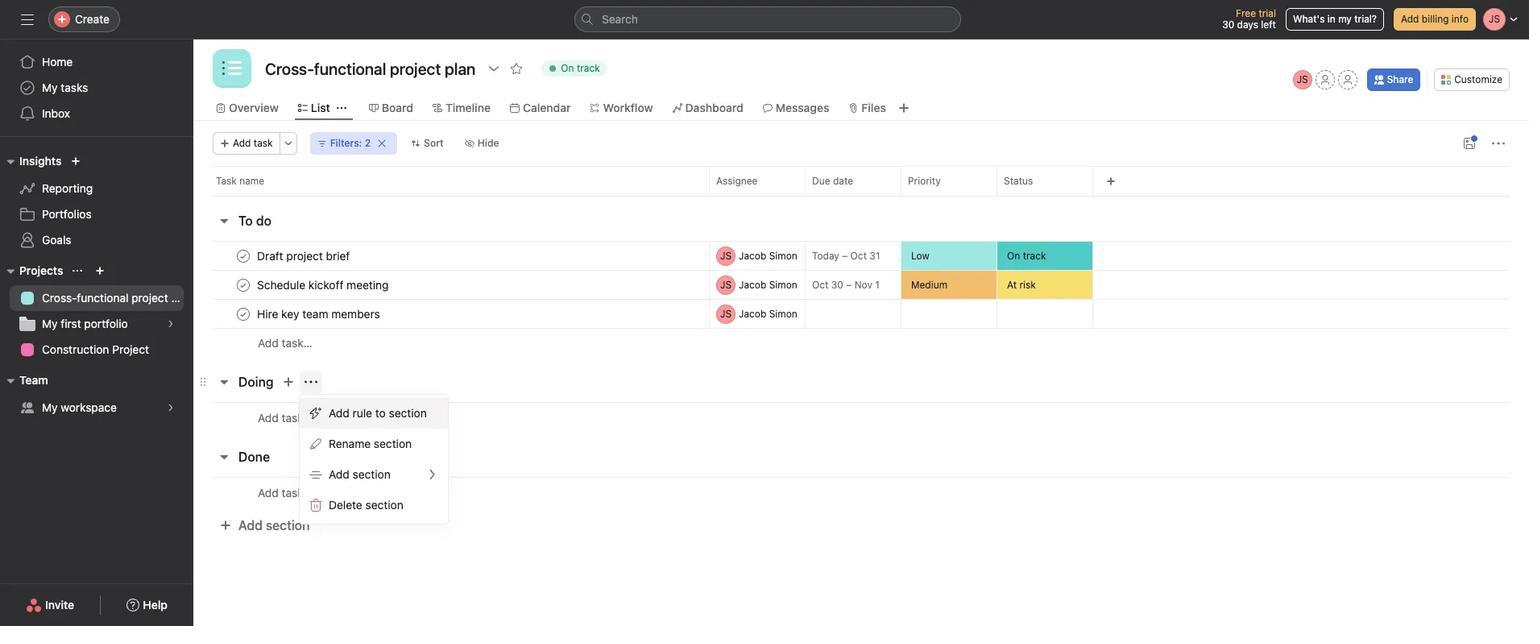 Task type: describe. For each thing, give the bounding box(es) containing it.
add up delete
[[329, 467, 350, 481]]

timeline
[[446, 101, 491, 114]]

2 add task… button from the top
[[258, 409, 313, 427]]

projects
[[19, 264, 63, 277]]

plan
[[171, 291, 193, 305]]

workflow link
[[590, 99, 653, 117]]

row up nov
[[193, 241, 1530, 271]]

timeline link
[[433, 99, 491, 117]]

track inside header to do "tree grid"
[[1023, 249, 1046, 262]]

due
[[812, 175, 831, 187]]

filters: 2 button
[[310, 132, 397, 155]]

create
[[75, 12, 110, 26]]

my first portfolio link
[[10, 311, 184, 337]]

3 add task… from the top
[[258, 486, 313, 499]]

construction project
[[42, 343, 149, 356]]

status
[[1004, 175, 1033, 187]]

save options image
[[1464, 137, 1476, 150]]

due date
[[812, 175, 854, 187]]

clear image
[[377, 139, 387, 148]]

delete
[[329, 498, 362, 512]]

2 add task… row from the top
[[193, 402, 1530, 433]]

Completed checkbox
[[234, 246, 253, 266]]

share
[[1388, 73, 1414, 85]]

my
[[1339, 13, 1352, 25]]

add left task
[[233, 137, 251, 149]]

left
[[1262, 19, 1277, 31]]

add inside button
[[1401, 13, 1420, 25]]

risk
[[1020, 278, 1036, 291]]

rename section
[[329, 437, 412, 451]]

calendar link
[[510, 99, 571, 117]]

add field image
[[1107, 176, 1116, 186]]

list link
[[298, 99, 330, 117]]

add section inside button
[[239, 518, 310, 533]]

customize
[[1455, 73, 1503, 85]]

2 add task… from the top
[[258, 411, 313, 424]]

my tasks link
[[10, 75, 184, 101]]

to
[[375, 406, 386, 420]]

3 add task… row from the top
[[193, 477, 1530, 508]]

js inside button
[[1297, 73, 1309, 85]]

first
[[61, 317, 81, 330]]

inbox
[[42, 106, 70, 120]]

reporting
[[42, 181, 93, 195]]

completed image for hire key team members "text field"
[[234, 304, 253, 324]]

low button
[[902, 242, 997, 270]]

what's
[[1293, 13, 1325, 25]]

invite
[[45, 598, 74, 612]]

my tasks
[[42, 81, 88, 94]]

info
[[1452, 13, 1469, 25]]

construction project link
[[10, 337, 184, 363]]

row containing task name
[[193, 166, 1530, 196]]

project
[[112, 343, 149, 356]]

done button
[[239, 442, 270, 471]]

at risk
[[1007, 278, 1036, 291]]

home link
[[10, 49, 184, 75]]

doing button
[[239, 367, 274, 397]]

low
[[911, 249, 930, 262]]

show options image
[[488, 62, 501, 75]]

add task
[[233, 137, 273, 149]]

more actions image
[[283, 139, 293, 148]]

hide sidebar image
[[21, 13, 34, 26]]

task… for 2nd add task… button
[[282, 411, 313, 424]]

31
[[870, 250, 880, 262]]

what's in my trial?
[[1293, 13, 1377, 25]]

add section button
[[213, 511, 316, 540]]

more section actions image
[[304, 376, 317, 388]]

row down the 31
[[193, 270, 1530, 300]]

30 inside free trial 30 days left
[[1223, 19, 1235, 31]]

trial
[[1259, 7, 1277, 19]]

see details, my first portfolio image
[[166, 319, 176, 329]]

3 jacob simon from the top
[[739, 307, 798, 320]]

1 collapse task list for this section image from the top
[[218, 376, 230, 388]]

2 collapse task list for this section image from the top
[[218, 451, 230, 463]]

tasks
[[61, 81, 88, 94]]

to
[[239, 214, 253, 228]]

dashboard
[[686, 101, 744, 114]]

add task button
[[213, 132, 280, 155]]

nov
[[855, 279, 873, 291]]

add task… button inside header to do "tree grid"
[[258, 334, 313, 352]]

new project or portfolio image
[[95, 266, 105, 276]]

0 vertical spatial on track button
[[535, 57, 614, 80]]

today
[[812, 250, 840, 262]]

oct 30 – nov 1
[[812, 279, 880, 291]]

list
[[311, 101, 330, 114]]

js for hire key team members cell
[[720, 307, 732, 320]]

rule
[[353, 406, 372, 420]]

at risk button
[[998, 271, 1093, 299]]

free
[[1236, 7, 1256, 19]]

1 add task… row from the top
[[193, 328, 1530, 358]]

invite button
[[15, 591, 85, 620]]

Hire key team members text field
[[254, 306, 385, 322]]

hire key team members cell
[[193, 299, 710, 329]]

completed image
[[234, 246, 253, 266]]

my first portfolio
[[42, 317, 128, 330]]

days
[[1238, 19, 1259, 31]]

portfolios link
[[10, 201, 184, 227]]

filters: 2
[[330, 137, 371, 149]]

date
[[833, 175, 854, 187]]

list image
[[222, 59, 242, 78]]

trial?
[[1355, 13, 1377, 25]]

free trial 30 days left
[[1223, 7, 1277, 31]]

1 vertical spatial –
[[846, 279, 852, 291]]

functional
[[77, 291, 129, 305]]

my workspace
[[42, 401, 117, 414]]

add a task to this section image for doing
[[282, 376, 295, 388]]

add billing info button
[[1394, 8, 1476, 31]]

goals link
[[10, 227, 184, 253]]

3 simon from the top
[[769, 307, 798, 320]]

goals
[[42, 233, 71, 247]]

team button
[[0, 371, 48, 390]]

add inside header to do "tree grid"
[[258, 336, 279, 350]]

task… for add task… button inside header to do "tree grid"
[[282, 336, 313, 350]]

my for my tasks
[[42, 81, 58, 94]]

js for schedule kickoff meeting cell
[[720, 278, 732, 291]]

0 horizontal spatial track
[[577, 62, 600, 74]]

cross-
[[42, 291, 77, 305]]

search button
[[575, 6, 961, 32]]

on track button inside 'row'
[[998, 242, 1093, 270]]

add down done button
[[239, 518, 263, 533]]

workflow
[[603, 101, 653, 114]]

3 add task… button from the top
[[258, 484, 313, 502]]

task name
[[216, 175, 264, 187]]

on track inside header to do "tree grid"
[[1007, 249, 1046, 262]]

messages
[[776, 101, 830, 114]]

search
[[602, 12, 638, 26]]

overview link
[[216, 99, 279, 117]]



Task type: vqa. For each thing, say whether or not it's contained in the screenshot.
list icon
yes



Task type: locate. For each thing, give the bounding box(es) containing it.
0 vertical spatial 30
[[1223, 19, 1235, 31]]

task
[[216, 175, 237, 187]]

add to starred image
[[510, 62, 523, 75]]

task… for first add task… button from the bottom of the page
[[282, 486, 313, 499]]

add tab image
[[898, 102, 911, 114]]

collapse task list for this section image left done button
[[218, 451, 230, 463]]

jacob
[[739, 249, 767, 262], [739, 278, 767, 291], [739, 307, 767, 320]]

new image
[[71, 156, 81, 166]]

on
[[561, 62, 574, 74], [1007, 249, 1021, 262]]

1 vertical spatial on track button
[[998, 242, 1093, 270]]

0 vertical spatial –
[[842, 250, 848, 262]]

2 jacob from the top
[[739, 278, 767, 291]]

1 vertical spatial task…
[[282, 411, 313, 424]]

2 vertical spatial add task… row
[[193, 477, 1530, 508]]

row down 'files' link
[[193, 166, 1530, 196]]

1 horizontal spatial on track button
[[998, 242, 1093, 270]]

priority
[[908, 175, 941, 187]]

0 horizontal spatial on track button
[[535, 57, 614, 80]]

3 jacob from the top
[[739, 307, 767, 320]]

section right to
[[389, 406, 427, 420]]

section down to
[[374, 437, 412, 451]]

to do
[[239, 214, 271, 228]]

2 completed image from the top
[[234, 304, 253, 324]]

section inside button
[[266, 518, 310, 533]]

my inside teams element
[[42, 401, 58, 414]]

collapse task list for this section image left doing 'button'
[[218, 376, 230, 388]]

0 vertical spatial add task… button
[[258, 334, 313, 352]]

on track button
[[535, 57, 614, 80], [998, 242, 1093, 270]]

completed checkbox for schedule kickoff meeting text field
[[234, 275, 253, 295]]

dashboard link
[[673, 99, 744, 117]]

1 horizontal spatial oct
[[851, 250, 867, 262]]

1 vertical spatial on track
[[1007, 249, 1046, 262]]

1 vertical spatial on
[[1007, 249, 1021, 262]]

row down date
[[213, 195, 1510, 197]]

jacob for today – oct 31
[[739, 249, 767, 262]]

on track up risk
[[1007, 249, 1046, 262]]

1 simon from the top
[[769, 249, 798, 262]]

hide
[[478, 137, 499, 149]]

js
[[1297, 73, 1309, 85], [720, 249, 732, 262], [720, 278, 732, 291], [720, 307, 732, 320]]

1 horizontal spatial on
[[1007, 249, 1021, 262]]

workspace
[[61, 401, 117, 414]]

3 task… from the top
[[282, 486, 313, 499]]

jacob simon for today
[[739, 249, 798, 262]]

simon
[[769, 249, 798, 262], [769, 278, 798, 291], [769, 307, 798, 320]]

0 vertical spatial add a task to this section image
[[282, 376, 295, 388]]

0 horizontal spatial 30
[[832, 279, 844, 291]]

1 vertical spatial my
[[42, 317, 58, 330]]

1 vertical spatial 30
[[832, 279, 844, 291]]

section down done button
[[266, 518, 310, 533]]

0 vertical spatial task…
[[282, 336, 313, 350]]

add billing info
[[1401, 13, 1469, 25]]

0 horizontal spatial add section
[[239, 518, 310, 533]]

1 vertical spatial collapse task list for this section image
[[218, 451, 230, 463]]

js button
[[1293, 70, 1313, 89]]

board link
[[369, 99, 413, 117]]

simon for today
[[769, 249, 798, 262]]

2 jacob simon from the top
[[739, 278, 798, 291]]

cross-functional project plan link
[[10, 285, 193, 311]]

2 my from the top
[[42, 317, 58, 330]]

0 vertical spatial completed checkbox
[[234, 275, 253, 295]]

add task… row
[[193, 328, 1530, 358], [193, 402, 1530, 433], [193, 477, 1530, 508]]

1
[[875, 279, 880, 291]]

my inside projects element
[[42, 317, 58, 330]]

doing
[[239, 375, 274, 389]]

0 vertical spatial completed image
[[234, 275, 253, 295]]

task…
[[282, 336, 313, 350], [282, 411, 313, 424], [282, 486, 313, 499]]

customize button
[[1435, 69, 1510, 91]]

3 my from the top
[[42, 401, 58, 414]]

task… down hire key team members "text field"
[[282, 336, 313, 350]]

hide button
[[457, 132, 506, 155]]

teams element
[[0, 366, 193, 424]]

0 horizontal spatial oct
[[812, 279, 829, 291]]

task… down more section actions icon
[[282, 411, 313, 424]]

2 completed checkbox from the top
[[234, 304, 253, 324]]

0 vertical spatial on track
[[561, 62, 600, 74]]

my
[[42, 81, 58, 94], [42, 317, 58, 330], [42, 401, 58, 414]]

add a task to this section image
[[282, 376, 295, 388], [278, 451, 291, 463]]

2 vertical spatial task…
[[282, 486, 313, 499]]

1 horizontal spatial track
[[1023, 249, 1046, 262]]

2 vertical spatial my
[[42, 401, 58, 414]]

add rule to section menu item
[[300, 398, 448, 429]]

completed checkbox for hire key team members "text field"
[[234, 304, 253, 324]]

1 task… from the top
[[282, 336, 313, 350]]

show options, current sort, top image
[[73, 266, 83, 276]]

Draft project brief text field
[[254, 248, 355, 264]]

on up calendar
[[561, 62, 574, 74]]

jacob simon
[[739, 249, 798, 262], [739, 278, 798, 291], [739, 307, 798, 320]]

medium button
[[902, 271, 997, 299]]

task… inside header to do "tree grid"
[[282, 336, 313, 350]]

global element
[[0, 39, 193, 136]]

–
[[842, 250, 848, 262], [846, 279, 852, 291]]

0 vertical spatial jacob
[[739, 249, 767, 262]]

1 vertical spatial add task… row
[[193, 402, 1530, 433]]

add task… button up add section button
[[258, 484, 313, 502]]

1 vertical spatial add a task to this section image
[[278, 451, 291, 463]]

add task… button
[[258, 334, 313, 352], [258, 409, 313, 427], [258, 484, 313, 502]]

add task… button down more section actions icon
[[258, 409, 313, 427]]

add up add section button
[[258, 486, 279, 499]]

30 left nov
[[832, 279, 844, 291]]

my for my workspace
[[42, 401, 58, 414]]

1 vertical spatial add task…
[[258, 411, 313, 424]]

jacob simon for oct 30
[[739, 278, 798, 291]]

1 my from the top
[[42, 81, 58, 94]]

on inside 'row'
[[1007, 249, 1021, 262]]

do
[[256, 214, 271, 228]]

add a task to this section image left more section actions icon
[[282, 376, 295, 388]]

add left rule on the left
[[329, 406, 350, 420]]

js for draft project brief cell
[[720, 249, 732, 262]]

row
[[193, 166, 1530, 196], [213, 195, 1510, 197], [193, 241, 1530, 271], [193, 270, 1530, 300], [193, 299, 1530, 329]]

2 vertical spatial jacob
[[739, 307, 767, 320]]

insights button
[[0, 152, 62, 171]]

section down rename section
[[353, 467, 391, 481]]

add rule to section
[[329, 406, 427, 420]]

oct left the 31
[[851, 250, 867, 262]]

1 vertical spatial add task… button
[[258, 409, 313, 427]]

0 vertical spatial track
[[577, 62, 600, 74]]

board
[[382, 101, 413, 114]]

0 vertical spatial add task…
[[258, 336, 313, 350]]

rename
[[329, 437, 371, 451]]

project
[[132, 291, 168, 305]]

insights element
[[0, 147, 193, 256]]

section inside menu item
[[389, 406, 427, 420]]

add task… down more section actions icon
[[258, 411, 313, 424]]

add left billing
[[1401, 13, 1420, 25]]

on track up calendar
[[561, 62, 600, 74]]

1 horizontal spatial 30
[[1223, 19, 1235, 31]]

my inside global element
[[42, 81, 58, 94]]

add section
[[329, 467, 391, 481], [239, 518, 310, 533]]

files
[[862, 101, 886, 114]]

0 vertical spatial on
[[561, 62, 574, 74]]

medium
[[911, 278, 948, 291]]

schedule kickoff meeting cell
[[193, 270, 710, 300]]

30 left days
[[1223, 19, 1235, 31]]

my left first
[[42, 317, 58, 330]]

2
[[365, 137, 371, 149]]

2 vertical spatial jacob simon
[[739, 307, 798, 320]]

1 completed image from the top
[[234, 275, 253, 295]]

in
[[1328, 13, 1336, 25]]

0 vertical spatial add section
[[329, 467, 391, 481]]

completed checkbox inside schedule kickoff meeting cell
[[234, 275, 253, 295]]

1 vertical spatial jacob simon
[[739, 278, 798, 291]]

my left tasks
[[42, 81, 58, 94]]

0 vertical spatial add task… row
[[193, 328, 1530, 358]]

add task… inside header to do "tree grid"
[[258, 336, 313, 350]]

1 vertical spatial completed image
[[234, 304, 253, 324]]

1 jacob simon from the top
[[739, 249, 798, 262]]

completed image inside hire key team members cell
[[234, 304, 253, 324]]

on up at
[[1007, 249, 1021, 262]]

2 vertical spatial add task… button
[[258, 484, 313, 502]]

on track button up the at risk popup button
[[998, 242, 1093, 270]]

0 horizontal spatial on
[[561, 62, 574, 74]]

0 vertical spatial collapse task list for this section image
[[218, 376, 230, 388]]

row down nov
[[193, 299, 1530, 329]]

to do button
[[239, 206, 271, 235]]

add task… down hire key team members "text field"
[[258, 336, 313, 350]]

completed checkbox inside hire key team members cell
[[234, 304, 253, 324]]

1 vertical spatial oct
[[812, 279, 829, 291]]

done
[[239, 450, 270, 464]]

2 vertical spatial simon
[[769, 307, 798, 320]]

1 vertical spatial jacob
[[739, 278, 767, 291]]

tab actions image
[[337, 103, 346, 113]]

1 add task… button from the top
[[258, 334, 313, 352]]

– left nov
[[846, 279, 852, 291]]

more actions image
[[1493, 137, 1505, 150]]

add task… button down hire key team members "text field"
[[258, 334, 313, 352]]

Completed checkbox
[[234, 275, 253, 295], [234, 304, 253, 324]]

see details, my workspace image
[[166, 403, 176, 413]]

Schedule kickoff meeting text field
[[254, 277, 394, 293]]

completed image
[[234, 275, 253, 295], [234, 304, 253, 324]]

sort button
[[404, 132, 451, 155]]

jacob for oct 30 – nov 1
[[739, 278, 767, 291]]

0 horizontal spatial on track
[[561, 62, 600, 74]]

2 task… from the top
[[282, 411, 313, 424]]

header to do tree grid
[[193, 241, 1530, 358]]

0 vertical spatial my
[[42, 81, 58, 94]]

construction
[[42, 343, 109, 356]]

task… up add section button
[[282, 486, 313, 499]]

0 vertical spatial jacob simon
[[739, 249, 798, 262]]

collapse task list for this section image
[[218, 214, 230, 227]]

add task… up add section button
[[258, 486, 313, 499]]

task
[[254, 137, 273, 149]]

2 simon from the top
[[769, 278, 798, 291]]

create button
[[48, 6, 120, 32]]

my for my first portfolio
[[42, 317, 58, 330]]

simon for oct 30
[[769, 278, 798, 291]]

share button
[[1367, 69, 1421, 91]]

portfolios
[[42, 207, 92, 221]]

1 add task… from the top
[[258, 336, 313, 350]]

sort
[[424, 137, 444, 149]]

on track button up calendar
[[535, 57, 614, 80]]

add up doing 'button'
[[258, 336, 279, 350]]

add inside menu item
[[329, 406, 350, 420]]

add a task to this section image for done
[[278, 451, 291, 463]]

add down doing
[[258, 411, 279, 424]]

search list box
[[575, 6, 961, 32]]

team
[[19, 373, 48, 387]]

add section up delete section
[[329, 467, 391, 481]]

1 horizontal spatial add section
[[329, 467, 391, 481]]

0 vertical spatial oct
[[851, 250, 867, 262]]

1 jacob from the top
[[739, 249, 767, 262]]

messages link
[[763, 99, 830, 117]]

section right delete
[[366, 498, 404, 512]]

my workspace link
[[10, 395, 184, 421]]

1 vertical spatial completed checkbox
[[234, 304, 253, 324]]

what's in my trial? button
[[1286, 8, 1385, 31]]

at
[[1007, 278, 1017, 291]]

1 vertical spatial track
[[1023, 249, 1046, 262]]

30 inside 'row'
[[832, 279, 844, 291]]

delete section
[[329, 498, 404, 512]]

add a task to this section image right done button
[[278, 451, 291, 463]]

– right today
[[842, 250, 848, 262]]

oct
[[851, 250, 867, 262], [812, 279, 829, 291]]

completed image for schedule kickoff meeting text field
[[234, 275, 253, 295]]

1 horizontal spatial on track
[[1007, 249, 1046, 262]]

name
[[239, 175, 264, 187]]

0 vertical spatial simon
[[769, 249, 798, 262]]

completed image inside schedule kickoff meeting cell
[[234, 275, 253, 295]]

1 vertical spatial simon
[[769, 278, 798, 291]]

my down team on the left
[[42, 401, 58, 414]]

1 completed checkbox from the top
[[234, 275, 253, 295]]

on track
[[561, 62, 600, 74], [1007, 249, 1046, 262]]

assignee
[[716, 175, 758, 187]]

draft project brief cell
[[193, 241, 710, 271]]

None text field
[[261, 54, 480, 83]]

oct down today
[[812, 279, 829, 291]]

add section down done at bottom left
[[239, 518, 310, 533]]

track up risk
[[1023, 249, 1046, 262]]

filters:
[[330, 137, 362, 149]]

collapse task list for this section image
[[218, 376, 230, 388], [218, 451, 230, 463]]

projects element
[[0, 256, 193, 366]]

billing
[[1422, 13, 1449, 25]]

files link
[[849, 99, 886, 117]]

overview
[[229, 101, 279, 114]]

help button
[[116, 591, 178, 620]]

track
[[577, 62, 600, 74], [1023, 249, 1046, 262]]

1 vertical spatial add section
[[239, 518, 310, 533]]

track up workflow link
[[577, 62, 600, 74]]

2 vertical spatial add task…
[[258, 486, 313, 499]]

add
[[1401, 13, 1420, 25], [233, 137, 251, 149], [258, 336, 279, 350], [329, 406, 350, 420], [258, 411, 279, 424], [329, 467, 350, 481], [258, 486, 279, 499], [239, 518, 263, 533]]



